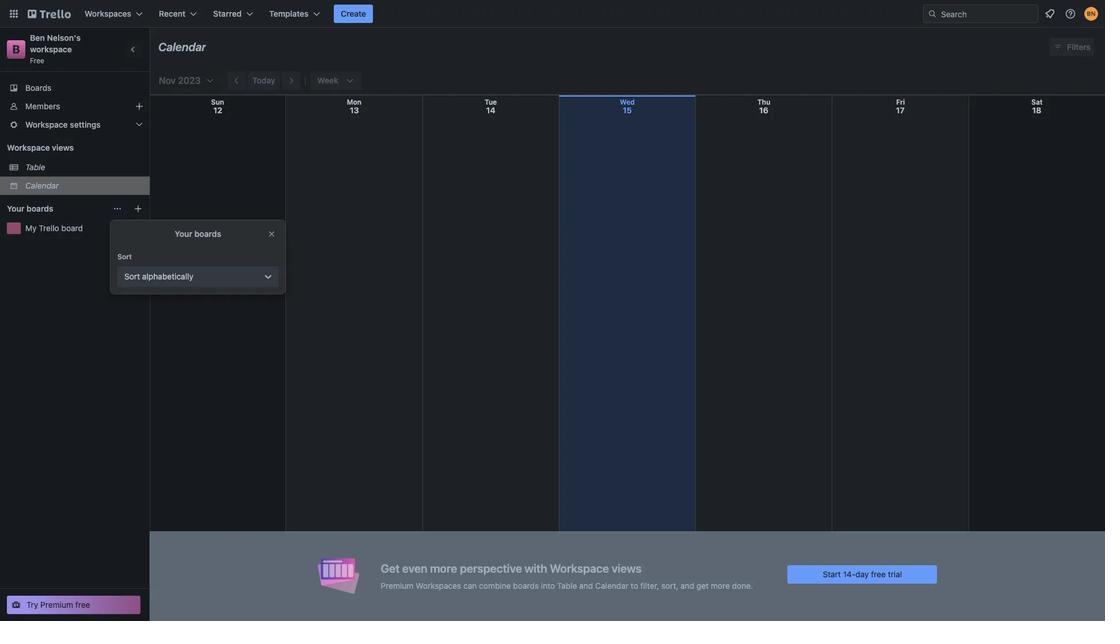 Task type: describe. For each thing, give the bounding box(es) containing it.
1 vertical spatial more
[[711, 581, 730, 591]]

sort for sort
[[117, 253, 132, 261]]

members
[[25, 101, 60, 111]]

ben nelson's workspace free
[[30, 33, 83, 65]]

13
[[350, 105, 359, 115]]

filters button
[[1050, 38, 1094, 56]]

can
[[463, 581, 477, 591]]

views inside get even more perspective with workspace views premium workspaces can combine boards into table and calendar to filter, sort, and get more done.
[[612, 562, 642, 575]]

Search field
[[937, 5, 1038, 22]]

1 horizontal spatial your
[[175, 229, 192, 239]]

boards link
[[0, 79, 150, 97]]

b
[[12, 43, 20, 56]]

18
[[1032, 105, 1042, 115]]

workspace navigation collapse icon image
[[125, 41, 142, 58]]

boards
[[25, 83, 51, 93]]

trello
[[39, 223, 59, 233]]

close popover image
[[267, 230, 276, 239]]

sat
[[1032, 98, 1043, 106]]

try premium free
[[26, 600, 90, 610]]

thu
[[758, 98, 771, 106]]

workspace settings
[[25, 120, 101, 130]]

filter,
[[640, 581, 659, 591]]

alphabetically
[[142, 272, 193, 281]]

16
[[759, 105, 769, 115]]

search image
[[928, 9, 937, 18]]

sort for sort alphabetically
[[124, 272, 140, 281]]

today button
[[248, 71, 280, 90]]

mon
[[347, 98, 362, 106]]

premium inside get even more perspective with workspace views premium workspaces can combine boards into table and calendar to filter, sort, and get more done.
[[381, 581, 414, 591]]

workspace views
[[7, 143, 74, 153]]

try
[[26, 600, 38, 610]]

templates button
[[262, 5, 327, 23]]

trial
[[888, 570, 902, 579]]

workspaces button
[[78, 5, 150, 23]]

Calendar text field
[[158, 36, 206, 58]]

tue
[[485, 98, 497, 106]]

into
[[541, 581, 555, 591]]

workspace inside get even more perspective with workspace views premium workspaces can combine boards into table and calendar to filter, sort, and get more done.
[[550, 562, 609, 575]]

2 and from the left
[[681, 581, 694, 591]]

sort alphabetically
[[124, 272, 193, 281]]

free inside button
[[75, 600, 90, 610]]

0 vertical spatial table
[[25, 162, 45, 172]]

calendar link
[[25, 180, 143, 192]]

wed
[[620, 98, 635, 106]]

perspective
[[460, 562, 522, 575]]

2023
[[178, 75, 201, 86]]

open information menu image
[[1065, 8, 1076, 20]]

my trello board link
[[25, 223, 143, 234]]

workspaces inside workspaces dropdown button
[[85, 9, 131, 18]]

your boards menu image
[[113, 204, 122, 214]]

templates
[[269, 9, 309, 18]]

try premium free button
[[7, 596, 140, 615]]

filters
[[1067, 42, 1091, 52]]

nov 2023 button
[[154, 71, 214, 90]]

1 horizontal spatial your boards
[[175, 229, 221, 239]]

my trello board
[[25, 223, 83, 233]]

boards inside get even more perspective with workspace views premium workspaces can combine boards into table and calendar to filter, sort, and get more done.
[[513, 581, 539, 591]]

sun
[[211, 98, 224, 106]]

start 14-day free trial link
[[788, 566, 937, 584]]

1 and from the left
[[579, 581, 593, 591]]

calendar inside get even more perspective with workspace views premium workspaces can combine boards into table and calendar to filter, sort, and get more done.
[[595, 581, 629, 591]]

ben nelson's workspace link
[[30, 33, 83, 54]]

primary element
[[0, 0, 1105, 28]]



Task type: locate. For each thing, give the bounding box(es) containing it.
week
[[317, 75, 338, 85]]

start 14-day free trial
[[823, 570, 902, 579]]

your boards with 1 items element
[[7, 202, 107, 216]]

1 horizontal spatial calendar
[[158, 40, 206, 54]]

and left get
[[681, 581, 694, 591]]

views down workspace settings
[[52, 143, 74, 153]]

1 vertical spatial workspace
[[7, 143, 50, 153]]

1 horizontal spatial boards
[[194, 229, 221, 239]]

even
[[402, 562, 427, 575]]

1 vertical spatial your boards
[[175, 229, 221, 239]]

1 vertical spatial table
[[557, 581, 577, 591]]

free right the day
[[871, 570, 886, 579]]

1 vertical spatial views
[[612, 562, 642, 575]]

workspace
[[30, 44, 72, 54]]

14-
[[843, 570, 856, 579]]

0 horizontal spatial free
[[75, 600, 90, 610]]

table inside get even more perspective with workspace views premium workspaces can combine boards into table and calendar to filter, sort, and get more done.
[[557, 581, 577, 591]]

b link
[[7, 40, 25, 59]]

workspace down workspace settings
[[7, 143, 50, 153]]

1 vertical spatial premium
[[40, 600, 73, 610]]

0 vertical spatial sort
[[117, 253, 132, 261]]

0 vertical spatial views
[[52, 143, 74, 153]]

starred button
[[206, 5, 260, 23]]

recent button
[[152, 5, 204, 23]]

board
[[61, 223, 83, 233]]

0 horizontal spatial calendar
[[25, 181, 59, 191]]

calendar down recent dropdown button
[[158, 40, 206, 54]]

2 vertical spatial boards
[[513, 581, 539, 591]]

get even more perspective with workspace views premium workspaces can combine boards into table and calendar to filter, sort, and get more done.
[[381, 562, 753, 591]]

ben
[[30, 33, 45, 43]]

2 horizontal spatial boards
[[513, 581, 539, 591]]

day
[[856, 570, 869, 579]]

with
[[525, 562, 547, 575]]

workspace for workspace settings
[[25, 120, 68, 130]]

0 vertical spatial more
[[430, 562, 457, 575]]

your boards
[[7, 204, 53, 214], [175, 229, 221, 239]]

workspace for workspace views
[[7, 143, 50, 153]]

free right try
[[75, 600, 90, 610]]

and right into at the bottom of the page
[[579, 581, 593, 591]]

sort,
[[661, 581, 678, 591]]

15
[[623, 105, 632, 115]]

free
[[871, 570, 886, 579], [75, 600, 90, 610]]

workspaces
[[85, 9, 131, 18], [416, 581, 461, 591]]

1 vertical spatial your
[[175, 229, 192, 239]]

starred
[[213, 9, 242, 18]]

premium inside try premium free button
[[40, 600, 73, 610]]

0 horizontal spatial your boards
[[7, 204, 53, 214]]

sort up sort alphabetically
[[117, 253, 132, 261]]

settings
[[70, 120, 101, 130]]

0 vertical spatial workspaces
[[85, 9, 131, 18]]

workspaces up workspace navigation collapse icon
[[85, 9, 131, 18]]

1 vertical spatial free
[[75, 600, 90, 610]]

17
[[896, 105, 905, 115]]

workspaces down even
[[416, 581, 461, 591]]

workspace up into at the bottom of the page
[[550, 562, 609, 575]]

1 vertical spatial calendar
[[25, 181, 59, 191]]

0 vertical spatial your
[[7, 204, 24, 214]]

1 vertical spatial boards
[[194, 229, 221, 239]]

more right get
[[711, 581, 730, 591]]

workspace
[[25, 120, 68, 130], [7, 143, 50, 153], [550, 562, 609, 575]]

premium right try
[[40, 600, 73, 610]]

week button
[[310, 71, 361, 90]]

workspace down members
[[25, 120, 68, 130]]

0 horizontal spatial your
[[7, 204, 24, 214]]

1 horizontal spatial and
[[681, 581, 694, 591]]

1 horizontal spatial more
[[711, 581, 730, 591]]

0 horizontal spatial boards
[[26, 204, 53, 214]]

views
[[52, 143, 74, 153], [612, 562, 642, 575]]

1 horizontal spatial table
[[557, 581, 577, 591]]

boards
[[26, 204, 53, 214], [194, 229, 221, 239], [513, 581, 539, 591]]

0 vertical spatial workspace
[[25, 120, 68, 130]]

calendar
[[158, 40, 206, 54], [25, 181, 59, 191], [595, 581, 629, 591]]

2 vertical spatial workspace
[[550, 562, 609, 575]]

free
[[30, 56, 44, 65]]

views up to
[[612, 562, 642, 575]]

0 vertical spatial free
[[871, 570, 886, 579]]

14
[[486, 105, 496, 115]]

workspace settings button
[[0, 116, 150, 134]]

start
[[823, 570, 841, 579]]

nelson's
[[47, 33, 81, 43]]

0 vertical spatial your boards
[[7, 204, 53, 214]]

12
[[213, 105, 222, 115]]

get
[[697, 581, 709, 591]]

members link
[[0, 97, 150, 116]]

table link
[[25, 162, 143, 173]]

0 vertical spatial boards
[[26, 204, 53, 214]]

back to home image
[[28, 5, 71, 23]]

get
[[381, 562, 400, 575]]

2 horizontal spatial calendar
[[595, 581, 629, 591]]

0 horizontal spatial workspaces
[[85, 9, 131, 18]]

your
[[7, 204, 24, 214], [175, 229, 192, 239]]

2 vertical spatial calendar
[[595, 581, 629, 591]]

table
[[25, 162, 45, 172], [557, 581, 577, 591]]

1 vertical spatial sort
[[124, 272, 140, 281]]

0 vertical spatial premium
[[381, 581, 414, 591]]

0 horizontal spatial premium
[[40, 600, 73, 610]]

0 horizontal spatial and
[[579, 581, 593, 591]]

1 horizontal spatial free
[[871, 570, 886, 579]]

0 notifications image
[[1043, 7, 1057, 21]]

done.
[[732, 581, 753, 591]]

table right into at the bottom of the page
[[557, 581, 577, 591]]

to
[[631, 581, 638, 591]]

workspaces inside get even more perspective with workspace views premium workspaces can combine boards into table and calendar to filter, sort, and get more done.
[[416, 581, 461, 591]]

sort
[[117, 253, 132, 261], [124, 272, 140, 281]]

1 vertical spatial workspaces
[[416, 581, 461, 591]]

my
[[25, 223, 37, 233]]

0 vertical spatial calendar
[[158, 40, 206, 54]]

more
[[430, 562, 457, 575], [711, 581, 730, 591]]

your boards up alphabetically
[[175, 229, 221, 239]]

create button
[[334, 5, 373, 23]]

calendar up your boards with 1 items element
[[25, 181, 59, 191]]

combine
[[479, 581, 511, 591]]

0 horizontal spatial views
[[52, 143, 74, 153]]

add board image
[[134, 204, 143, 214]]

table down workspace views
[[25, 162, 45, 172]]

1 horizontal spatial premium
[[381, 581, 414, 591]]

today
[[252, 75, 275, 85]]

ben nelson (bennelson96) image
[[1085, 7, 1098, 21]]

1 horizontal spatial workspaces
[[416, 581, 461, 591]]

sort left alphabetically
[[124, 272, 140, 281]]

workspace inside dropdown button
[[25, 120, 68, 130]]

nov 2023
[[159, 75, 201, 86]]

create
[[341, 9, 366, 18]]

and
[[579, 581, 593, 591], [681, 581, 694, 591]]

premium down the get
[[381, 581, 414, 591]]

1 horizontal spatial views
[[612, 562, 642, 575]]

premium
[[381, 581, 414, 591], [40, 600, 73, 610]]

recent
[[159, 9, 186, 18]]

fri
[[896, 98, 905, 106]]

0 horizontal spatial table
[[25, 162, 45, 172]]

your boards up my
[[7, 204, 53, 214]]

calendar left to
[[595, 581, 629, 591]]

0 horizontal spatial more
[[430, 562, 457, 575]]

more right even
[[430, 562, 457, 575]]

nov
[[159, 75, 176, 86]]



Task type: vqa. For each thing, say whether or not it's contained in the screenshot.
Your to the left
yes



